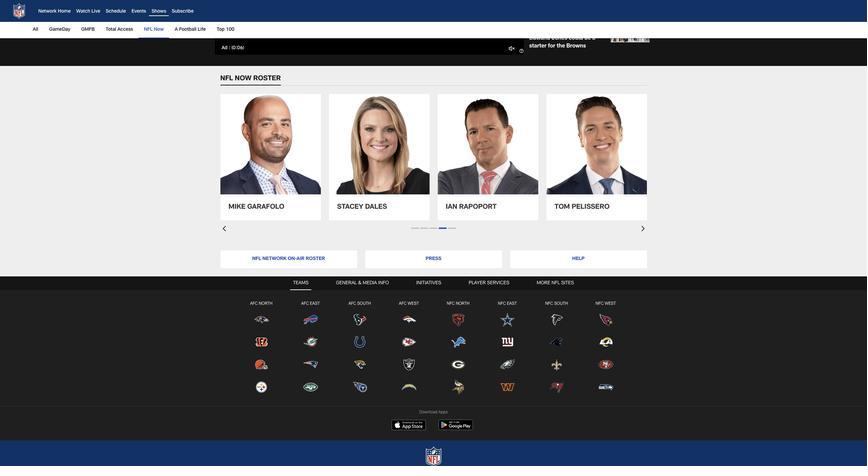 Task type: describe. For each thing, give the bounding box(es) containing it.
more nfl sites
[[537, 281, 574, 286]]

baltimore ravens image
[[254, 312, 269, 328]]

all
[[33, 27, 38, 32]]

teams
[[293, 281, 309, 286]]

download
[[420, 411, 438, 415]]

new orleans saints image
[[549, 357, 564, 373]]

watch live link
[[76, 9, 100, 14]]

footer containing nfl network on-air roster
[[0, 243, 868, 467]]

tennessee titans image
[[352, 380, 367, 395]]

gameday
[[49, 27, 70, 32]]

afc for afc south
[[349, 302, 356, 306]]

&
[[358, 281, 362, 286]]

stacey
[[337, 204, 364, 211]]

ian_rapoport_headshot_2022 image
[[438, 94, 538, 195]]

ian
[[446, 204, 458, 211]]

roster inside footer
[[306, 257, 325, 262]]

ad
[[222, 46, 228, 51]]

download apps
[[420, 411, 448, 415]]

watch live
[[76, 9, 100, 14]]

page main content main content
[[0, 0, 868, 240]]

volume mute element
[[508, 44, 516, 52]]

100
[[226, 27, 235, 32]]

buffalo bills image
[[303, 312, 318, 328]]

down image
[[642, 226, 647, 232]]

total
[[106, 27, 116, 32]]

jones
[[552, 36, 568, 41]]

info
[[378, 281, 389, 286]]

air
[[297, 257, 305, 262]]

south for afc south
[[357, 302, 371, 306]]

apps
[[439, 411, 448, 415]]

arizona cardinals image
[[599, 312, 614, 328]]

media
[[363, 281, 377, 286]]

east for nfc east
[[507, 302, 517, 306]]

football
[[179, 27, 197, 32]]

top 100
[[217, 27, 235, 32]]

top
[[217, 27, 225, 32]]

garafolo
[[247, 204, 285, 211]]

subscribe
[[172, 9, 194, 14]]

nfc for nfc west
[[596, 302, 604, 306]]

network home
[[38, 9, 71, 14]]

nfl now
[[144, 27, 164, 32]]

nfl for nfl now pff's sam monson: t dawand jones could be a starter for the browns
[[530, 22, 536, 26]]

be
[[585, 36, 591, 41]]

chicago bears image
[[451, 312, 466, 328]]

afc for afc east
[[301, 302, 309, 306]]

nfl inside button
[[552, 281, 560, 286]]

roster inside 'page main content' main content
[[253, 76, 281, 82]]

more nfl sites button
[[534, 277, 577, 290]]

houston texans image
[[352, 312, 367, 328]]

nfc west
[[596, 302, 616, 306]]

total access
[[106, 27, 133, 32]]

player services
[[469, 281, 510, 286]]

06
[[237, 46, 243, 51]]

nfc south
[[546, 302, 568, 306]]

headshot_author_stacey_dales_1400x1000 image
[[329, 94, 430, 195]]

nfl network on-air roster
[[252, 257, 325, 262]]

ad : (0: 06 )
[[222, 46, 244, 51]]

subscribe link
[[172, 9, 194, 14]]

green bay packers image
[[451, 357, 466, 373]]

a
[[593, 36, 596, 41]]

miami dolphins image
[[303, 335, 318, 350]]

cincinnati bengals image
[[254, 335, 269, 350]]

dallas cowboys image
[[500, 312, 515, 328]]

afc for afc north
[[250, 302, 258, 306]]

indianapolis colts image
[[352, 335, 367, 350]]

west for nfc west
[[605, 302, 616, 306]]

home
[[58, 9, 71, 14]]

starter
[[530, 44, 547, 49]]

t
[[582, 28, 586, 34]]

nfl for nfl network on-air roster
[[252, 257, 261, 262]]

atlanta falcons image
[[549, 312, 564, 328]]

teams button
[[291, 277, 312, 290]]

shows
[[152, 9, 166, 14]]

monson:
[[558, 28, 581, 34]]

player
[[469, 281, 486, 286]]

nfc for nfc east
[[498, 302, 506, 306]]

schedule
[[106, 9, 126, 14]]

gmfb link
[[79, 22, 98, 38]]

down image
[[220, 226, 226, 232]]

browns
[[567, 44, 586, 49]]

gameday link
[[47, 22, 73, 38]]

general
[[336, 281, 357, 286]]

washington commanders image
[[500, 380, 515, 395]]

banner containing network home
[[0, 0, 868, 38]]



Task type: vqa. For each thing, say whether or not it's contained in the screenshot.
cnn,
no



Task type: locate. For each thing, give the bounding box(es) containing it.
nfc up "arizona cardinals" image
[[596, 302, 604, 306]]

west up 'denver broncos' image
[[408, 302, 419, 306]]

tab list containing teams
[[0, 277, 868, 407]]

nfc east
[[498, 302, 517, 306]]

los angeles rams image
[[599, 335, 614, 350]]

sam
[[545, 28, 557, 34]]

now inside banner
[[154, 27, 164, 32]]

afc east
[[301, 302, 320, 306]]

1 vertical spatial roster
[[306, 257, 325, 262]]

1 east from the left
[[310, 302, 320, 306]]

initiatives
[[417, 281, 442, 286]]

nfl inside banner
[[144, 27, 153, 32]]

top 100 link
[[214, 22, 237, 38]]

help link
[[510, 251, 647, 268]]

0 horizontal spatial north
[[259, 302, 273, 306]]

east up buffalo bills icon
[[310, 302, 320, 306]]

east up dallas cowboys image
[[507, 302, 517, 306]]

tom pelissero
[[555, 204, 610, 211]]

press
[[426, 257, 442, 262]]

0 vertical spatial roster
[[253, 76, 281, 82]]

0 horizontal spatial now
[[154, 27, 164, 32]]

roster right the air at the left
[[306, 257, 325, 262]]

player services button
[[466, 277, 512, 290]]

2 nfc from the left
[[498, 302, 506, 306]]

pittsburgh steelers image
[[254, 380, 269, 395]]

nfc up dallas cowboys image
[[498, 302, 506, 306]]

network
[[263, 257, 287, 262]]

kansas city chiefs image
[[402, 335, 417, 350]]

(0:
[[232, 46, 237, 51]]

south up houston texans image
[[357, 302, 371, 306]]

1 horizontal spatial west
[[605, 302, 616, 306]]

nfc north
[[447, 302, 470, 306]]

south for nfc south
[[555, 302, 568, 306]]

 button
[[506, 42, 519, 55]]

0 horizontal spatial west
[[408, 302, 419, 306]]

afc up houston texans image
[[349, 302, 356, 306]]

nfl up pff's
[[530, 22, 536, 26]]

nfl left network
[[252, 257, 261, 262]]

now
[[235, 76, 252, 82]]

2 west from the left
[[605, 302, 616, 306]]

1 north from the left
[[259, 302, 273, 306]]

nfl now roster
[[220, 76, 281, 82]]

now for nfl now pff's sam monson: t dawand jones could be a starter for the browns
[[537, 22, 546, 26]]

network
[[38, 9, 57, 14]]

nfc
[[447, 302, 455, 306], [498, 302, 506, 306], [546, 302, 554, 306], [596, 302, 604, 306]]

west
[[408, 302, 419, 306], [605, 302, 616, 306]]

events link
[[132, 9, 146, 14]]

north
[[259, 302, 273, 306], [456, 302, 470, 306]]

afc west
[[399, 302, 419, 306]]

los angeles chargers image
[[402, 380, 417, 395]]

jacksonville jaguars image
[[352, 357, 367, 373]]

a football life
[[175, 27, 206, 32]]

nfl
[[530, 22, 536, 26], [144, 27, 153, 32], [220, 76, 233, 82], [252, 257, 261, 262], [552, 281, 560, 286]]

network home link
[[38, 9, 71, 14]]

3 nfc from the left
[[546, 302, 554, 306]]

events
[[132, 9, 146, 14]]

general & media info button
[[333, 277, 392, 290]]

1 west from the left
[[408, 302, 419, 306]]

seattle seahawks image
[[599, 380, 614, 395]]

dales
[[365, 204, 387, 211]]

san francisco 49ers image
[[599, 357, 614, 373]]

afc
[[250, 302, 258, 306], [301, 302, 309, 306], [349, 302, 356, 306], [399, 302, 407, 306]]

cleveland browns image
[[254, 357, 269, 373]]

sites
[[562, 281, 574, 286]]

all link
[[33, 22, 41, 38]]

press link
[[365, 251, 502, 268]]

nfl for nfl now
[[144, 27, 153, 32]]

for
[[548, 44, 556, 49]]

the
[[557, 44, 565, 49]]

banner
[[0, 0, 868, 38]]

life
[[198, 27, 206, 32]]

0 horizontal spatial roster
[[253, 76, 281, 82]]

mike
[[229, 204, 246, 211]]

1 horizontal spatial south
[[555, 302, 568, 306]]

1 south from the left
[[357, 302, 371, 306]]

get it on google play image
[[436, 418, 476, 433]]

dawand jones image
[[611, 21, 650, 43]]

now inside nfl now pff's sam monson: t dawand jones could be a starter for the browns
[[537, 22, 546, 26]]

1 horizontal spatial east
[[507, 302, 517, 306]]

nfc for nfc south
[[546, 302, 554, 306]]

navigation
[[0, 290, 868, 402]]

new york jets image
[[303, 380, 318, 395]]


[[508, 44, 516, 52]]

afc for afc west
[[399, 302, 407, 306]]

pff's
[[530, 28, 544, 34]]

schedule link
[[106, 9, 126, 14]]

now left a
[[154, 27, 164, 32]]

east
[[310, 302, 320, 306], [507, 302, 517, 306]]

access
[[118, 27, 133, 32]]

north up the baltimore ravens image
[[259, 302, 273, 306]]

2 south from the left
[[555, 302, 568, 306]]

could
[[569, 36, 584, 41]]

more
[[537, 281, 551, 286]]

now
[[537, 22, 546, 26], [154, 27, 164, 32]]

1 nfc from the left
[[447, 302, 455, 306]]

:
[[229, 46, 230, 51]]

gmfb
[[81, 27, 95, 32]]

nfc up "chicago bears" image
[[447, 302, 455, 306]]

shows link
[[152, 9, 166, 14]]

4 afc from the left
[[399, 302, 407, 306]]

2 afc from the left
[[301, 302, 309, 306]]

new york giants image
[[500, 335, 515, 350]]

1 afc from the left
[[250, 302, 258, 306]]

mike_garafolo_1400x1000 image
[[220, 94, 321, 195]]

nfc for nfc north
[[447, 302, 455, 306]]

south
[[357, 302, 371, 306], [555, 302, 568, 306]]

1 horizontal spatial north
[[456, 302, 470, 306]]

tom
[[555, 204, 570, 211]]

west up "arizona cardinals" image
[[605, 302, 616, 306]]

)
[[243, 46, 244, 51]]

afc south
[[349, 302, 371, 306]]

nfc up atlanta falcons 'icon'
[[546, 302, 554, 306]]

las vegas raiders image
[[402, 357, 417, 373]]

nfl now pff's sam monson: t dawand jones could be a starter for the browns
[[530, 22, 596, 49]]

2 north from the left
[[456, 302, 470, 306]]

minnesota vikings image
[[451, 380, 466, 395]]

stacey dales
[[337, 204, 387, 211]]

download on the apple store image
[[392, 420, 426, 431]]

east for afc east
[[310, 302, 320, 306]]

watch
[[76, 9, 90, 14]]

nfl left sites
[[552, 281, 560, 286]]

west for afc west
[[408, 302, 419, 306]]

pelissero_tom_1400x1000 image
[[547, 94, 647, 195]]

footer
[[0, 243, 868, 467]]

nfl left now
[[220, 76, 233, 82]]

nfl for nfl now roster
[[220, 76, 233, 82]]

afc north
[[250, 302, 273, 306]]

a
[[175, 27, 178, 32]]

north up "chicago bears" image
[[456, 302, 470, 306]]

1 vertical spatial now
[[154, 27, 164, 32]]

north for afc north
[[259, 302, 273, 306]]

now for nfl now
[[154, 27, 164, 32]]

a football life link
[[172, 22, 209, 38]]

4 nfc from the left
[[596, 302, 604, 306]]

on-
[[288, 257, 297, 262]]

north for nfc north
[[456, 302, 470, 306]]

mike garafolo
[[229, 204, 285, 211]]

2 east from the left
[[507, 302, 517, 306]]

tampa bay buccaneers image
[[549, 380, 564, 395]]

roster right now
[[253, 76, 281, 82]]

roster
[[253, 76, 281, 82], [306, 257, 325, 262]]

initiatives button
[[414, 277, 444, 290]]

tab list
[[0, 277, 868, 407]]

navigation containing afc north
[[0, 290, 868, 402]]

philadelphia eagles image
[[500, 357, 515, 373]]

detroit lions image
[[451, 335, 466, 350]]

1 horizontal spatial now
[[537, 22, 546, 26]]

0 horizontal spatial south
[[357, 302, 371, 306]]

nfl now link
[[141, 22, 167, 38]]

nfl inside nfl now pff's sam monson: t dawand jones could be a starter for the browns
[[530, 22, 536, 26]]

new england patriots image
[[303, 357, 318, 373]]

live
[[91, 9, 100, 14]]

0 vertical spatial now
[[537, 22, 546, 26]]

pelissero
[[572, 204, 610, 211]]

denver broncos image
[[402, 312, 417, 328]]

nfl shield image
[[11, 3, 27, 19]]

dawand
[[530, 36, 551, 41]]

3 afc from the left
[[349, 302, 356, 306]]

general & media info
[[336, 281, 389, 286]]

carolina panthers image
[[549, 335, 564, 350]]

help
[[573, 257, 585, 262]]

afc up buffalo bills icon
[[301, 302, 309, 306]]

nfl down events link
[[144, 27, 153, 32]]

afc up the baltimore ravens image
[[250, 302, 258, 306]]

now up pff's
[[537, 22, 546, 26]]

ian rapoport
[[446, 204, 497, 211]]

south up atlanta falcons 'icon'
[[555, 302, 568, 306]]

afc up 'denver broncos' image
[[399, 302, 407, 306]]

1 horizontal spatial roster
[[306, 257, 325, 262]]

services
[[487, 281, 510, 286]]

0 horizontal spatial east
[[310, 302, 320, 306]]



